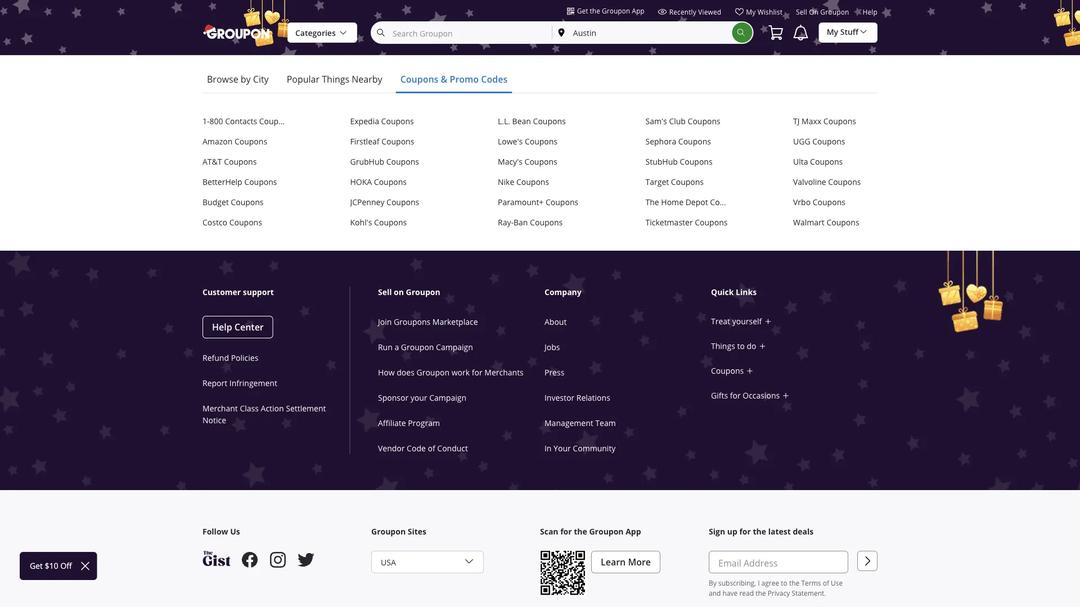 Task type: locate. For each thing, give the bounding box(es) containing it.
for right up in the right bottom of the page
[[740, 527, 751, 538]]

coupons for firstleaf coupons
[[382, 137, 415, 147]]

your right the in
[[580, 27, 595, 36]]

Email Address field
[[709, 552, 849, 574]]

coupons down firstleaf coupons link
[[387, 157, 419, 167]]

for right here
[[720, 27, 729, 36]]

coupons down betterhelp coupons link at left top
[[231, 197, 264, 208]]

nearby
[[352, 73, 383, 85]]

sephora coupons
[[646, 137, 712, 147]]

learn more
[[601, 557, 651, 569]]

coupons up sephora coupons link
[[688, 116, 721, 127]]

1 vertical spatial on
[[246, 23, 259, 37]]

run a groupon campaign
[[378, 342, 473, 353]]

coupons for costco coupons
[[229, 218, 262, 228]]

0 horizontal spatial popular
[[203, 23, 243, 37]]

on inside the 'sell on groupon' link
[[810, 8, 819, 17]]

the inside scan for the groupon app heading
[[574, 527, 588, 538]]

agree
[[762, 579, 780, 588]]

things
[[322, 73, 350, 85], [712, 342, 736, 352]]

2 vertical spatial on
[[394, 287, 404, 298]]

1 vertical spatial sell on groupon
[[378, 287, 441, 298]]

help left center
[[212, 322, 232, 334]]

coupons left &
[[401, 73, 439, 86]]

0 vertical spatial sell on groupon
[[797, 8, 850, 17]]

Search Groupon search field
[[371, 21, 754, 44], [372, 23, 552, 43]]

coupons down at&t coupons link at the left top of the page
[[244, 177, 277, 188]]

the right around
[[648, 27, 658, 36]]

follow us
[[203, 527, 240, 538]]

my left stuff
[[827, 27, 839, 37]]

sell on groupon up groupons
[[378, 287, 441, 298]]

coupons down 1-800 contacts coupons link
[[235, 137, 267, 147]]

0 horizontal spatial help
[[212, 322, 232, 334]]

help for the help link
[[863, 8, 878, 17]]

coupons down depot at top
[[695, 218, 728, 228]]

investor relations
[[545, 393, 611, 403]]

0 horizontal spatial things
[[322, 73, 350, 85]]

popular right city
[[287, 73, 320, 85]]

run
[[378, 342, 393, 353]]

links
[[736, 287, 757, 298]]

city
[[253, 73, 269, 85]]

valvoline coupons link
[[794, 177, 878, 188]]

customer support heading
[[203, 287, 350, 298]]

coupons down the grubhub coupons link
[[374, 177, 407, 188]]

firstleaf
[[350, 137, 380, 147]]

0 vertical spatial sell
[[797, 8, 808, 17]]

campaign down how does groupon work for merchants link
[[430, 393, 467, 403]]

app up more
[[626, 527, 642, 538]]

more
[[628, 557, 651, 569]]

occasions
[[743, 391, 780, 401]]

1 vertical spatial campaign
[[430, 393, 467, 403]]

club
[[670, 116, 686, 127]]

sell up notifications inbox image
[[797, 8, 808, 17]]

coupons down l.l. bean coupons link
[[525, 137, 558, 147]]

the down i
[[756, 590, 766, 599]]

target coupons
[[646, 177, 704, 188]]

coupons for at&t coupons
[[224, 157, 257, 167]]

for right scan
[[561, 527, 572, 538]]

1 horizontal spatial of
[[823, 579, 830, 588]]

coupons down expedia coupons 'link'
[[382, 137, 415, 147]]

betterhelp
[[203, 177, 242, 188]]

coupons down budget coupons link
[[229, 218, 262, 228]]

coupons down sephora coupons link
[[680, 157, 713, 167]]

help for help center
[[212, 322, 232, 334]]

your
[[554, 444, 571, 454]]

1 vertical spatial of
[[823, 579, 830, 588]]

at&t coupons
[[203, 157, 257, 167]]

recently viewed
[[670, 7, 722, 16]]

center
[[235, 322, 264, 334]]

group containing by subscribing, i agree to the
[[709, 552, 849, 599]]

on up notifications inbox image
[[810, 8, 819, 17]]

tj maxx coupons
[[794, 116, 857, 127]]

my for my stuff
[[827, 27, 839, 37]]

on up by on the left
[[246, 23, 259, 37]]

popular
[[203, 23, 243, 37], [731, 27, 755, 36], [287, 73, 320, 85]]

to up the privacy
[[782, 579, 788, 588]]

for right the gifts
[[731, 391, 741, 401]]

0 horizontal spatial of
[[428, 444, 436, 454]]

2 horizontal spatial and
[[709, 590, 721, 599]]

coupons down the jcpenney coupons "link"
[[374, 218, 407, 228]]

0 vertical spatial my
[[747, 7, 756, 16]]

ugg coupons
[[794, 137, 846, 147]]

0 horizontal spatial and
[[436, 27, 448, 36]]

groupon inside button
[[602, 6, 631, 15]]

0 vertical spatial app
[[632, 6, 645, 15]]

coupons for sephora coupons
[[679, 137, 712, 147]]

Austin search field
[[553, 23, 733, 43]]

my left wishlist
[[747, 7, 756, 16]]

sell inside sell on groupon heading
[[378, 287, 392, 298]]

groupon image
[[203, 24, 272, 40]]

coupons up ugg coupons link
[[824, 116, 857, 127]]

my stuff
[[827, 27, 859, 37]]

sell up join
[[378, 287, 392, 298]]

0 vertical spatial help
[[863, 8, 878, 17]]

a
[[395, 342, 399, 353]]

budget coupons link
[[203, 197, 287, 208]]

coupons down 'lowe's coupons' link
[[525, 157, 558, 167]]

0 vertical spatial of
[[428, 444, 436, 454]]

work
[[452, 368, 470, 378]]

0 vertical spatial things
[[322, 73, 350, 85]]

scan for the groupon app
[[540, 527, 642, 538]]

0 horizontal spatial sell on groupon
[[378, 287, 441, 298]]

coupons for hoka coupons
[[374, 177, 407, 188]]

here
[[703, 27, 718, 36]]

and right savings at the top left
[[436, 27, 448, 36]]

lowe's coupons link
[[498, 136, 583, 148]]

groupon sites heading
[[372, 527, 540, 538]]

exploring
[[500, 27, 530, 36]]

app up around
[[632, 6, 645, 15]]

coupons down macy's coupons at the top
[[517, 177, 549, 188]]

coupons down ulta coupons "link"
[[829, 177, 862, 188]]

coupons for target coupons
[[671, 177, 704, 188]]

coupons down valvoline coupons
[[813, 197, 846, 208]]

coupons for kohl's coupons
[[374, 218, 407, 228]]

coupons for betterhelp coupons
[[244, 177, 277, 188]]

the right scan
[[574, 527, 588, 538]]

follow us heading
[[203, 527, 372, 538]]

press
[[545, 368, 565, 378]]

does
[[397, 368, 415, 378]]

my wishlist link
[[735, 7, 783, 21]]

expedia coupons link
[[350, 116, 435, 127]]

and down by
[[709, 590, 721, 599]]

popular for popular things nearby
[[287, 73, 320, 85]]

coupons down tj maxx coupons
[[813, 137, 846, 147]]

1 vertical spatial my
[[827, 27, 839, 37]]

coupons down vrbo coupons link on the right
[[827, 218, 860, 228]]

the gist image
[[203, 552, 231, 568]]

1 vertical spatial help
[[212, 322, 232, 334]]

coupons for nike coupons
[[517, 177, 549, 188]]

1 horizontal spatial my
[[827, 27, 839, 37]]

coupons for expedia coupons
[[381, 116, 414, 127]]

1 horizontal spatial sell on groupon
[[797, 8, 850, 17]]

1-800 contacts coupons link
[[203, 116, 292, 127]]

is
[[359, 27, 364, 36]]

stubhub coupons link
[[646, 157, 730, 168]]

your right sponsor
[[411, 393, 428, 403]]

sites
[[408, 527, 427, 538]]

viewed
[[699, 7, 722, 16]]

2 horizontal spatial on
[[810, 8, 819, 17]]

1 horizontal spatial help
[[863, 8, 878, 17]]

popular for popular on groupon
[[203, 23, 243, 37]]

ray-
[[498, 218, 514, 228]]

learn
[[601, 557, 626, 569]]

to left do
[[738, 342, 745, 352]]

coupons down the hoka coupons link
[[387, 197, 420, 208]]

sell on groupon up my stuff
[[797, 8, 850, 17]]

coupons up valvoline coupons
[[811, 157, 843, 167]]

of
[[428, 444, 436, 454], [823, 579, 830, 588]]

company
[[545, 287, 582, 298]]

of right the code
[[428, 444, 436, 454]]

around
[[623, 27, 646, 36]]

the home depot coupons
[[646, 197, 743, 208]]

sell inside the 'sell on groupon' link
[[797, 8, 808, 17]]

800
[[210, 116, 223, 127]]

my inside button
[[827, 27, 839, 37]]

vrbo
[[794, 197, 811, 208]]

things down treat
[[712, 342, 736, 352]]

sam's club coupons
[[646, 116, 721, 127]]

groupon inside heading
[[406, 287, 441, 298]]

coupons down nike coupons 'link'
[[546, 197, 579, 208]]

campaign down marketplace
[[436, 342, 473, 353]]

the left latest
[[753, 527, 767, 538]]

click
[[687, 27, 702, 36]]

on up groupons
[[394, 287, 404, 298]]

the right get
[[590, 6, 601, 15]]

0 horizontal spatial sell
[[378, 287, 392, 298]]

app inside 'get the groupon app' button
[[632, 6, 645, 15]]

0 horizontal spatial my
[[747, 7, 756, 16]]

firstleaf coupons link
[[350, 136, 435, 148]]

coupons down stubhub coupons link
[[671, 177, 704, 188]]

vendor
[[378, 444, 405, 454]]

coupons up firstleaf coupons link
[[381, 116, 414, 127]]

1 vertical spatial to
[[782, 579, 788, 588]]

amazon coupons
[[203, 137, 267, 147]]

0 vertical spatial to
[[738, 342, 745, 352]]

nike coupons
[[498, 177, 549, 188]]

0 vertical spatial on
[[810, 8, 819, 17]]

popular down my wishlist "link"
[[731, 27, 755, 36]]

help up my stuff button
[[863, 8, 878, 17]]

0 horizontal spatial your
[[366, 27, 381, 36]]

1 vertical spatial sell
[[378, 287, 392, 298]]

coupons up betterhelp coupons
[[224, 157, 257, 167]]

of inside by subscribing, i agree to the terms of use and have read the privacy statement.
[[823, 579, 830, 588]]

us
[[230, 527, 240, 538]]

my inside "link"
[[747, 7, 756, 16]]

1 horizontal spatial on
[[394, 287, 404, 298]]

sell on groupon inside heading
[[378, 287, 441, 298]]

infringement
[[230, 378, 277, 389]]

bean
[[513, 116, 531, 127]]

sephora
[[646, 137, 677, 147]]

the home depot coupons link
[[646, 197, 743, 208]]

0 horizontal spatial on
[[246, 23, 259, 37]]

ticketmaster coupons
[[646, 218, 728, 228]]

on inside sell on groupon heading
[[394, 287, 404, 298]]

scan
[[540, 527, 559, 538]]

help link
[[863, 8, 878, 21]]

up
[[728, 527, 738, 538]]

company heading
[[545, 287, 714, 298]]

group
[[709, 552, 849, 599]]

terms of use link
[[802, 579, 843, 588]]

of left use
[[823, 579, 830, 588]]

coupons down "sam's club coupons" link
[[679, 137, 712, 147]]

1 horizontal spatial sell
[[797, 8, 808, 17]]

at&t coupons link
[[203, 157, 287, 168]]

1 vertical spatial things
[[712, 342, 736, 352]]

tj
[[794, 116, 800, 127]]

conduct
[[438, 444, 468, 454]]

home
[[662, 197, 684, 208]]

the inside 'get the groupon app' button
[[590, 6, 601, 15]]

the up privacy statement. link
[[790, 579, 800, 588]]

expedia coupons
[[350, 116, 414, 127]]

program
[[408, 418, 440, 429]]

macy's
[[498, 157, 523, 167]]

1 vertical spatial app
[[626, 527, 642, 538]]

coupons down paramount+ coupons link
[[530, 218, 563, 228]]

your right is on the top left of the page
[[366, 27, 381, 36]]

and right city in the top right of the page
[[609, 27, 621, 36]]

1 horizontal spatial to
[[782, 579, 788, 588]]

things left nearby
[[322, 73, 350, 85]]

by
[[709, 579, 717, 588]]

popular up browse
[[203, 23, 243, 37]]

1 horizontal spatial popular
[[287, 73, 320, 85]]

1 horizontal spatial your
[[411, 393, 428, 403]]

2 horizontal spatial your
[[580, 27, 595, 36]]



Task type: vqa. For each thing, say whether or not it's contained in the screenshot.
Explore
no



Task type: describe. For each thing, give the bounding box(es) containing it.
terms
[[802, 579, 822, 588]]

paramount+ coupons
[[498, 197, 579, 208]]

1-800 contacts coupons
[[203, 116, 292, 127]]

budget
[[203, 197, 229, 208]]

stubhub
[[646, 157, 678, 167]]

coupons for paramount+ coupons
[[546, 197, 579, 208]]

action
[[261, 404, 284, 414]]

codes
[[481, 73, 508, 86]]

sell on groupon heading
[[378, 287, 547, 298]]

sam's club coupons link
[[646, 116, 730, 127]]

coupons for stubhub coupons
[[680, 157, 713, 167]]

sell on groupon for the 'sell on groupon' link
[[797, 8, 850, 17]]

my wishlist
[[747, 7, 783, 16]]

i
[[758, 579, 760, 588]]

relations
[[577, 393, 611, 403]]

the
[[646, 197, 660, 208]]

coupons for ticketmaster coupons
[[695, 218, 728, 228]]

report infringement link
[[203, 378, 277, 389]]

have
[[723, 590, 738, 599]]

by subscribing, i agree to the terms of use and have read the privacy statement.
[[709, 579, 843, 599]]

search element
[[733, 23, 753, 43]]

sign up for the latest deals heading
[[709, 527, 878, 538]]

ulta
[[794, 157, 809, 167]]

search groupon search field up 'promo'
[[372, 23, 552, 43]]

0 vertical spatial campaign
[[436, 342, 473, 353]]

vendor code of conduct
[[378, 444, 468, 454]]

ulta coupons link
[[794, 157, 878, 168]]

coupons for budget coupons
[[231, 197, 264, 208]]

statement.
[[792, 590, 827, 599]]

quick links heading
[[712, 287, 880, 298]]

browse
[[207, 73, 238, 85]]

coupons for macy's coupons
[[525, 157, 558, 167]]

savings
[[412, 27, 435, 36]]

wishlist
[[758, 7, 783, 16]]

coupons for vrbo coupons
[[813, 197, 846, 208]]

investor relations link
[[545, 393, 611, 403]]

on for the 'sell on groupon' link
[[810, 8, 819, 17]]

gifts for occasions
[[712, 391, 780, 401]]

browse by city
[[207, 73, 269, 85]]

coupons for valvoline coupons
[[829, 177, 862, 188]]

budget coupons
[[203, 197, 264, 208]]

get
[[577, 6, 589, 15]]

coupons right depot at top
[[711, 197, 743, 208]]

kohl's coupons
[[350, 218, 407, 228]]

place
[[382, 27, 399, 36]]

recently
[[670, 7, 697, 16]]

coupons up 'lowe's coupons' link
[[533, 116, 566, 127]]

sign
[[709, 527, 726, 538]]

report infringement
[[203, 378, 277, 389]]

the inside the sign up for the latest deals heading
[[753, 527, 767, 538]]

tj maxx coupons link
[[794, 116, 878, 127]]

categories button
[[288, 23, 357, 43]]

coupons for ulta coupons
[[811, 157, 843, 167]]

hoka
[[350, 177, 372, 188]]

city
[[596, 27, 607, 36]]

refund policies
[[203, 353, 259, 363]]

for right work
[[472, 368, 483, 378]]

sponsor your campaign link
[[378, 393, 467, 403]]

search image
[[737, 28, 746, 37]]

fun
[[531, 27, 542, 36]]

run a groupon campaign link
[[378, 342, 473, 353]]

coupons for grubhub coupons
[[387, 157, 419, 167]]

and inside by subscribing, i agree to the terms of use and have read the privacy statement.
[[709, 590, 721, 599]]

merchant class action settlement notice
[[203, 404, 326, 426]]

hoka coupons
[[350, 177, 407, 188]]

while
[[482, 27, 498, 36]]

affiliate program link
[[378, 418, 440, 429]]

code
[[407, 444, 426, 454]]

paramount+
[[498, 197, 544, 208]]

firstleaf coupons
[[350, 137, 415, 147]]

my stuff button
[[819, 22, 878, 43]]

notifications inbox image
[[792, 24, 810, 42]]

categories.
[[757, 27, 792, 36]]

jcpenney
[[350, 197, 385, 208]]

customer
[[203, 287, 241, 298]]

depot
[[686, 197, 709, 208]]

coupons for ugg coupons
[[813, 137, 846, 147]]

search groupon search field down get
[[371, 21, 754, 44]]

popular on groupon heading
[[203, 23, 307, 37]]

costco coupons link
[[203, 217, 287, 229]]

refund
[[203, 353, 229, 363]]

refund policies link
[[203, 353, 259, 363]]

0 horizontal spatial to
[[738, 342, 745, 352]]

on for sell on groupon heading
[[394, 287, 404, 298]]

coupons down things to do
[[712, 366, 744, 377]]

join
[[378, 317, 392, 327]]

for right place
[[401, 27, 410, 36]]

sell on groupon for sell on groupon heading
[[378, 287, 441, 298]]

join groupons marketplace
[[378, 317, 478, 327]]

vrbo coupons link
[[794, 197, 878, 208]]

read
[[740, 590, 754, 599]]

ugg
[[794, 137, 811, 147]]

ticketmaster coupons link
[[646, 217, 730, 229]]

policies
[[231, 353, 259, 363]]

grubhub
[[350, 157, 385, 167]]

1 horizontal spatial and
[[609, 27, 621, 36]]

in your community
[[545, 444, 616, 454]]

coupons for amazon coupons
[[235, 137, 267, 147]]

discovery
[[450, 27, 480, 36]]

get the groupon app button
[[567, 6, 645, 16]]

1 horizontal spatial things
[[712, 342, 736, 352]]

affiliate program
[[378, 418, 440, 429]]

app inside scan for the groupon app heading
[[626, 527, 642, 538]]

2 horizontal spatial popular
[[731, 27, 755, 36]]

quick
[[712, 287, 734, 298]]

coupons for jcpenney coupons
[[387, 197, 420, 208]]

use
[[832, 579, 843, 588]]

scan for the groupon app heading
[[540, 527, 709, 538]]

betterhelp coupons link
[[203, 177, 287, 188]]

coupons right the contacts
[[259, 116, 292, 127]]

ulta coupons
[[794, 157, 843, 167]]

my for my wishlist
[[747, 7, 756, 16]]

groupon sites
[[372, 527, 427, 538]]

sell for the 'sell on groupon' link
[[797, 8, 808, 17]]

support
[[243, 287, 274, 298]]

to inside by subscribing, i agree to the terms of use and have read the privacy statement.
[[782, 579, 788, 588]]

coupons for walmart coupons
[[827, 218, 860, 228]]

sell for sell on groupon heading
[[378, 287, 392, 298]]

macy's coupons link
[[498, 157, 583, 168]]

deals
[[793, 527, 814, 538]]

walmart coupons
[[794, 218, 860, 228]]

recently viewed link
[[658, 7, 722, 21]]

coupons & promo codes
[[401, 73, 508, 86]]

jcpenney coupons link
[[350, 197, 435, 208]]

coupons for lowe's coupons
[[525, 137, 558, 147]]

contacts
[[225, 116, 257, 127]]

how does groupon work for merchants
[[378, 368, 524, 378]]

on for popular on groupon heading
[[246, 23, 259, 37]]

sam's
[[646, 116, 668, 127]]

nike
[[498, 177, 515, 188]]

press link
[[545, 368, 565, 378]]



